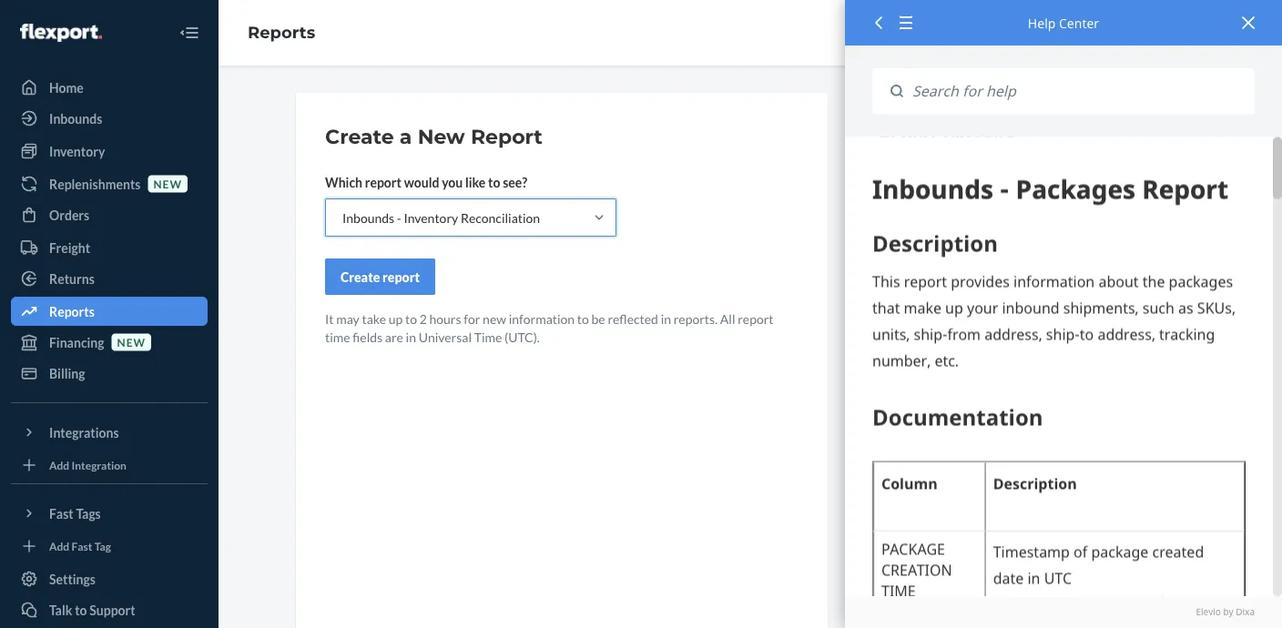 Task type: locate. For each thing, give the bounding box(es) containing it.
0 vertical spatial reconciliation
[[461, 210, 540, 225]]

inventory up replenishments
[[49, 143, 105, 159]]

2
[[420, 311, 427, 327]]

claims - claims submitted
[[883, 291, 1028, 307]]

returns link
[[11, 264, 208, 293]]

billing down financing
[[49, 366, 85, 381]]

2 vertical spatial and
[[1016, 578, 1036, 593]]

add for add fast tag
[[49, 540, 69, 553]]

tag
[[94, 540, 111, 553]]

add up settings at bottom
[[49, 540, 69, 553]]

1 vertical spatial fast
[[72, 540, 92, 553]]

claims
[[883, 291, 921, 307], [930, 291, 968, 307]]

tracking inside inventory - lot tracking and fefo (all products) button
[[968, 537, 1013, 552]]

to inside button
[[75, 603, 87, 618]]

to inside visit these help center articles to get a description of the report and column details.
[[1055, 154, 1067, 170]]

help inside visit these help center articles to get a description of the report and column details.
[[941, 154, 967, 170]]

center up search search field
[[1059, 14, 1100, 31]]

0 horizontal spatial new
[[117, 336, 146, 349]]

0 horizontal spatial reports link
[[11, 297, 208, 326]]

2 tracking from the top
[[968, 578, 1013, 593]]

1 vertical spatial reports link
[[11, 297, 208, 326]]

up
[[389, 311, 403, 327]]

inventory - lot tracking and fefo (all products) button
[[879, 525, 1176, 566]]

tracking
[[968, 537, 1013, 552], [968, 578, 1013, 593]]

fast left tags
[[49, 506, 74, 522]]

lot down inventory - lot tracking and fefo (all products)
[[947, 578, 965, 593]]

0 vertical spatial center
[[1059, 14, 1100, 31]]

1 vertical spatial a
[[1089, 154, 1096, 170]]

see?
[[503, 174, 528, 190]]

2 horizontal spatial new
[[483, 311, 506, 327]]

add left integration
[[49, 459, 69, 472]]

inbounds link
[[11, 104, 208, 133]]

center up column in the right of the page
[[970, 154, 1009, 170]]

fast
[[49, 506, 74, 522], [72, 540, 92, 553]]

billing inside button
[[883, 250, 918, 266]]

and for inventory - lot tracking and fefo (single product)
[[1016, 578, 1036, 593]]

lot down inventory - levels today
[[947, 537, 965, 552]]

create inside button
[[341, 269, 380, 285]]

0 vertical spatial fefo
[[1039, 537, 1071, 552]]

plan
[[995, 455, 1020, 471]]

-
[[397, 210, 401, 225], [920, 250, 925, 266], [923, 291, 928, 307], [938, 332, 942, 348], [938, 414, 942, 430], [938, 455, 942, 471], [940, 496, 944, 511], [940, 537, 944, 552], [940, 578, 944, 593]]

1 vertical spatial add
[[49, 540, 69, 553]]

create up may
[[341, 269, 380, 285]]

to left 2
[[405, 311, 417, 327]]

1 vertical spatial inbounds - inventory reconciliation
[[883, 332, 1081, 348]]

2 add from the top
[[49, 540, 69, 553]]

fefo for (all
[[1039, 537, 1071, 552]]

1 vertical spatial tracking
[[968, 578, 1013, 593]]

inbounds - shipping plan reconciliation button
[[879, 443, 1176, 484]]

billing - credits report
[[883, 250, 1010, 266]]

1 vertical spatial create
[[341, 269, 380, 285]]

glossary
[[943, 124, 1016, 144]]

inbounds down claims - claims submitted
[[883, 332, 935, 348]]

1 vertical spatial center
[[970, 154, 1009, 170]]

inbounds down home
[[49, 111, 102, 126]]

0 horizontal spatial help
[[941, 154, 967, 170]]

2 vertical spatial new
[[117, 336, 146, 349]]

product)
[[883, 596, 931, 612]]

1 horizontal spatial reports
[[248, 22, 315, 42]]

0 horizontal spatial reports
[[49, 304, 95, 319]]

claims down credits
[[930, 291, 968, 307]]

report up the submitted
[[971, 250, 1010, 266]]

fefo
[[1039, 537, 1071, 552], [1039, 578, 1071, 593]]

report
[[879, 124, 938, 144], [471, 124, 543, 149], [971, 250, 1010, 266]]

billing for billing - credits report
[[883, 250, 918, 266]]

1 vertical spatial reports
[[49, 304, 95, 319]]

in left reports.
[[661, 311, 671, 327]]

in
[[661, 311, 671, 327], [406, 329, 416, 345]]

a right the get
[[1089, 154, 1096, 170]]

1 vertical spatial new
[[483, 311, 506, 327]]

fast left tag
[[72, 540, 92, 553]]

a
[[400, 124, 412, 149], [1089, 154, 1096, 170]]

new up time
[[483, 311, 506, 327]]

report for create a new report
[[471, 124, 543, 149]]

2 claims from the left
[[930, 291, 968, 307]]

elevio by dixa link
[[873, 606, 1255, 619]]

- inside 'button'
[[938, 332, 942, 348]]

lot inside the "inventory - lot tracking and fefo (single product)"
[[947, 578, 965, 593]]

to
[[1055, 154, 1067, 170], [488, 174, 501, 190], [405, 311, 417, 327], [577, 311, 589, 327], [75, 603, 87, 618]]

- inside the "inventory - lot tracking and fefo (single product)"
[[940, 578, 944, 593]]

0 vertical spatial a
[[400, 124, 412, 149]]

dixa
[[1236, 606, 1255, 619]]

0 vertical spatial tracking
[[968, 537, 1013, 552]]

inbounds left packages
[[883, 414, 935, 430]]

lot
[[947, 537, 965, 552], [947, 578, 965, 593]]

close navigation image
[[179, 22, 200, 44]]

Search search field
[[904, 68, 1255, 114]]

which
[[325, 174, 363, 190]]

reconciliation down the "claims - claims submitted" button
[[1001, 332, 1081, 348]]

1 add from the top
[[49, 459, 69, 472]]

returns
[[49, 271, 95, 286]]

inventory for inventory
[[49, 143, 105, 159]]

create up which
[[325, 124, 394, 149]]

inbounds for inbounds - inventory reconciliation 'button' on the bottom
[[883, 332, 935, 348]]

- for the inventory - levels today button at right
[[940, 496, 944, 511]]

inbounds - inventory reconciliation button
[[879, 320, 1176, 361]]

inventory
[[49, 143, 105, 159], [404, 210, 458, 225], [944, 332, 999, 348], [883, 496, 938, 511], [883, 537, 938, 552], [883, 578, 938, 593]]

elevio by dixa
[[1197, 606, 1255, 619]]

create
[[325, 124, 394, 149], [341, 269, 380, 285]]

new up billing link
[[117, 336, 146, 349]]

report up these
[[879, 124, 938, 144]]

inventory up product)
[[883, 578, 938, 593]]

1 horizontal spatial reports link
[[248, 22, 315, 42]]

tracking inside the "inventory - lot tracking and fefo (single product)"
[[968, 578, 1013, 593]]

help up search search field
[[1028, 14, 1056, 31]]

0 horizontal spatial in
[[406, 329, 416, 345]]

inventory left 'levels'
[[883, 496, 938, 511]]

help down report glossary
[[941, 154, 967, 170]]

2 fefo from the top
[[1039, 578, 1071, 593]]

inventory down inventory - levels today
[[883, 537, 938, 552]]

reports link
[[248, 22, 315, 42], [11, 297, 208, 326]]

0 horizontal spatial claims
[[883, 291, 921, 307]]

and down the inventory - levels today button at right
[[1016, 537, 1036, 552]]

by
[[1224, 606, 1234, 619]]

to right talk
[[75, 603, 87, 618]]

1 vertical spatial and
[[1016, 537, 1036, 552]]

and left column in the right of the page
[[939, 173, 959, 188]]

1 vertical spatial reconciliation
[[1001, 332, 1081, 348]]

inbounds down inbounds - packages
[[883, 455, 935, 471]]

tags
[[76, 506, 101, 522]]

0 vertical spatial reports link
[[248, 22, 315, 42]]

inbounds - shipping plan reconciliation
[[883, 455, 1102, 471]]

a left new
[[400, 124, 412, 149]]

0 horizontal spatial center
[[970, 154, 1009, 170]]

would
[[404, 174, 439, 190]]

new
[[418, 124, 465, 149]]

inbounds - inventory reconciliation down you
[[343, 210, 540, 225]]

description
[[1098, 154, 1161, 170]]

0 vertical spatial reports
[[248, 22, 315, 42]]

inbounds
[[49, 111, 102, 126], [343, 210, 395, 225], [883, 332, 935, 348], [883, 414, 935, 430], [883, 455, 935, 471]]

fefo up elevio by dixa link
[[1039, 578, 1071, 593]]

reconciliation down see?
[[461, 210, 540, 225]]

elevio
[[1197, 606, 1221, 619]]

inventory for inventory - levels today
[[883, 496, 938, 511]]

0 horizontal spatial billing
[[49, 366, 85, 381]]

add fast tag
[[49, 540, 111, 553]]

report inside button
[[971, 250, 1010, 266]]

these
[[907, 154, 938, 170]]

inventory down "which report would you like to see?"
[[404, 210, 458, 225]]

1 vertical spatial billing
[[49, 366, 85, 381]]

0 horizontal spatial report
[[471, 124, 543, 149]]

0 vertical spatial lot
[[947, 537, 965, 552]]

1 vertical spatial lot
[[947, 578, 965, 593]]

orders
[[49, 207, 89, 223]]

1 horizontal spatial billing
[[883, 250, 918, 266]]

inbounds down which
[[343, 210, 395, 225]]

reconciliation down inbounds - packages button
[[1022, 455, 1102, 471]]

new up orders link
[[153, 177, 182, 190]]

and down inventory - lot tracking and fefo (all products) button
[[1016, 578, 1036, 593]]

and inside the "inventory - lot tracking and fefo (single product)"
[[1016, 578, 1036, 593]]

inbounds for inbounds - packages button
[[883, 414, 935, 430]]

reports
[[248, 22, 315, 42], [49, 304, 95, 319]]

reconciliation inside button
[[1022, 455, 1102, 471]]

create for create a new report
[[325, 124, 394, 149]]

1 horizontal spatial in
[[661, 311, 671, 327]]

0 vertical spatial and
[[939, 173, 959, 188]]

inbounds for inbounds - shipping plan reconciliation button
[[883, 455, 935, 471]]

(single
[[1073, 578, 1109, 593]]

submitted
[[970, 291, 1028, 307]]

talk to support button
[[11, 596, 208, 625]]

report up up
[[383, 269, 420, 285]]

lot for inventory - lot tracking and fefo (single product)
[[947, 578, 965, 593]]

0 vertical spatial help
[[1028, 14, 1056, 31]]

visit these help center articles to get a description of the report and column details.
[[879, 154, 1175, 188]]

1 lot from the top
[[947, 537, 965, 552]]

report
[[900, 173, 936, 188], [365, 174, 402, 190], [383, 269, 420, 285], [738, 311, 774, 327]]

products)
[[1093, 537, 1146, 552]]

create for create report
[[341, 269, 380, 285]]

which report would you like to see?
[[325, 174, 528, 190]]

- for "billing - credits report" button
[[920, 250, 925, 266]]

claims down billing - credits report
[[883, 291, 921, 307]]

inventory - lot tracking and fefo (all products)
[[883, 537, 1146, 552]]

inventory inside the "inventory - lot tracking and fefo (single product)"
[[883, 578, 938, 593]]

tracking down today
[[968, 537, 1013, 552]]

1 vertical spatial help
[[941, 154, 967, 170]]

0 vertical spatial new
[[153, 177, 182, 190]]

fefo left (all
[[1039, 537, 1071, 552]]

in right are
[[406, 329, 416, 345]]

0 vertical spatial create
[[325, 124, 394, 149]]

0 vertical spatial add
[[49, 459, 69, 472]]

report down these
[[900, 173, 936, 188]]

1 horizontal spatial a
[[1089, 154, 1096, 170]]

inbounds - packages
[[883, 414, 996, 430]]

1 horizontal spatial claims
[[930, 291, 968, 307]]

and
[[939, 173, 959, 188], [1016, 537, 1036, 552], [1016, 578, 1036, 593]]

2 vertical spatial reconciliation
[[1022, 455, 1102, 471]]

visit
[[879, 154, 905, 170]]

inbounds - inventory reconciliation down the submitted
[[883, 332, 1081, 348]]

inbounds - packages button
[[879, 402, 1176, 443]]

to left be
[[577, 311, 589, 327]]

talk to support
[[49, 603, 135, 618]]

0 vertical spatial billing
[[883, 250, 918, 266]]

1 horizontal spatial center
[[1059, 14, 1100, 31]]

1 horizontal spatial new
[[153, 177, 182, 190]]

billing left credits
[[883, 250, 918, 266]]

reconciliation
[[461, 210, 540, 225], [1001, 332, 1081, 348], [1022, 455, 1102, 471]]

inbounds inside 'button'
[[883, 332, 935, 348]]

report right 'all' on the right of the page
[[738, 311, 774, 327]]

1 tracking from the top
[[968, 537, 1013, 552]]

inventory down claims - claims submitted
[[944, 332, 999, 348]]

freight link
[[11, 233, 208, 262]]

inventory - levels today
[[883, 496, 1017, 511]]

tracking down inventory - lot tracking and fefo (all products)
[[968, 578, 1013, 593]]

2 horizontal spatial report
[[971, 250, 1010, 266]]

to left the get
[[1055, 154, 1067, 170]]

settings link
[[11, 565, 208, 594]]

flexport logo image
[[20, 24, 102, 42]]

2 lot from the top
[[947, 578, 965, 593]]

1 vertical spatial in
[[406, 329, 416, 345]]

fefo for (single
[[1039, 578, 1071, 593]]

you
[[442, 174, 463, 190]]

report up see?
[[471, 124, 543, 149]]

1 horizontal spatial inbounds - inventory reconciliation
[[883, 332, 1081, 348]]

1 vertical spatial fefo
[[1039, 578, 1071, 593]]

0 vertical spatial inbounds - inventory reconciliation
[[343, 210, 540, 225]]

new
[[153, 177, 182, 190], [483, 311, 506, 327], [117, 336, 146, 349]]

0 vertical spatial fast
[[49, 506, 74, 522]]

fefo inside the "inventory - lot tracking and fefo (single product)"
[[1039, 578, 1071, 593]]

1 fefo from the top
[[1039, 537, 1071, 552]]



Task type: describe. For each thing, give the bounding box(es) containing it.
and inside visit these help center articles to get a description of the report and column details.
[[939, 173, 959, 188]]

home
[[49, 80, 84, 95]]

add fast tag link
[[11, 536, 208, 557]]

inventory - lot tracking and fefo (single product)
[[883, 578, 1109, 612]]

the
[[879, 173, 898, 188]]

reports.
[[674, 311, 718, 327]]

of
[[1164, 154, 1175, 170]]

billing link
[[11, 359, 208, 388]]

add integration link
[[11, 455, 208, 476]]

center inside visit these help center articles to get a description of the report and column details.
[[970, 154, 1009, 170]]

support
[[89, 603, 135, 618]]

integrations
[[49, 425, 119, 440]]

inventory - levels today button
[[879, 484, 1176, 525]]

- for inbounds - packages button
[[938, 414, 942, 430]]

1 horizontal spatial report
[[879, 124, 938, 144]]

to right like
[[488, 174, 501, 190]]

lot for inventory - lot tracking and fefo (all products)
[[947, 537, 965, 552]]

1 claims from the left
[[883, 291, 921, 307]]

financing
[[49, 335, 104, 350]]

reconciliation inside 'button'
[[1001, 332, 1081, 348]]

time
[[474, 329, 502, 345]]

0 horizontal spatial inbounds - inventory reconciliation
[[343, 210, 540, 225]]

are
[[385, 329, 403, 345]]

1 horizontal spatial help
[[1028, 14, 1056, 31]]

freight
[[49, 240, 90, 256]]

- for inventory - lot tracking and fefo (single product) button
[[940, 578, 944, 593]]

new for replenishments
[[153, 177, 182, 190]]

new inside it may take up to 2 hours for new information to be reflected in reports. all report time fields are in universal time (utc).
[[483, 311, 506, 327]]

create report
[[341, 269, 420, 285]]

column
[[962, 173, 1003, 188]]

report left would
[[365, 174, 402, 190]]

billing for billing
[[49, 366, 85, 381]]

universal
[[419, 329, 472, 345]]

reflected
[[608, 311, 659, 327]]

be
[[592, 311, 606, 327]]

integration
[[72, 459, 127, 472]]

levels
[[947, 496, 982, 511]]

and for inventory - lot tracking and fefo (all products)
[[1016, 537, 1036, 552]]

- for inbounds - shipping plan reconciliation button
[[938, 455, 942, 471]]

information
[[509, 311, 575, 327]]

fields
[[353, 329, 383, 345]]

fast inside dropdown button
[[49, 506, 74, 522]]

take
[[362, 311, 386, 327]]

for
[[464, 311, 480, 327]]

new for financing
[[117, 336, 146, 349]]

- for inventory - lot tracking and fefo (all products) button
[[940, 537, 944, 552]]

report inside button
[[383, 269, 420, 285]]

(all
[[1073, 537, 1090, 552]]

fast tags
[[49, 506, 101, 522]]

orders link
[[11, 200, 208, 230]]

add for add integration
[[49, 459, 69, 472]]

home link
[[11, 73, 208, 102]]

help center
[[1028, 14, 1100, 31]]

integrations button
[[11, 418, 208, 447]]

add integration
[[49, 459, 127, 472]]

report inside it may take up to 2 hours for new information to be reflected in reports. all report time fields are in universal time (utc).
[[738, 311, 774, 327]]

replenishments
[[49, 176, 141, 192]]

hours
[[429, 311, 461, 327]]

report inside visit these help center articles to get a description of the report and column details.
[[900, 173, 936, 188]]

tracking for (single
[[968, 578, 1013, 593]]

get
[[1069, 154, 1087, 170]]

0 horizontal spatial a
[[400, 124, 412, 149]]

details.
[[1005, 173, 1045, 188]]

claims - claims submitted button
[[879, 279, 1176, 320]]

create report button
[[325, 259, 435, 295]]

today
[[984, 496, 1017, 511]]

0 vertical spatial in
[[661, 311, 671, 327]]

inbounds - inventory reconciliation inside 'button'
[[883, 332, 1081, 348]]

it
[[325, 311, 334, 327]]

talk
[[49, 603, 72, 618]]

report glossary
[[879, 124, 1016, 144]]

create a new report
[[325, 124, 543, 149]]

inventory - lot tracking and fefo (single product) button
[[879, 566, 1176, 625]]

it may take up to 2 hours for new information to be reflected in reports. all report time fields are in universal time (utc).
[[325, 311, 774, 345]]

inventory inside 'button'
[[944, 332, 999, 348]]

credits
[[927, 250, 969, 266]]

- for the "claims - claims submitted" button
[[923, 291, 928, 307]]

a inside visit these help center articles to get a description of the report and column details.
[[1089, 154, 1096, 170]]

inventory link
[[11, 137, 208, 166]]

(utc).
[[505, 329, 540, 345]]

may
[[336, 311, 360, 327]]

like
[[465, 174, 486, 190]]

settings
[[49, 572, 96, 587]]

tracking for (all
[[968, 537, 1013, 552]]

fast tags button
[[11, 499, 208, 528]]

inventory for inventory - lot tracking and fefo (single product)
[[883, 578, 938, 593]]

shipping
[[944, 455, 993, 471]]

- for inbounds - inventory reconciliation 'button' on the bottom
[[938, 332, 942, 348]]

time
[[325, 329, 350, 345]]

report for billing - credits report
[[971, 250, 1010, 266]]

inventory for inventory - lot tracking and fefo (all products)
[[883, 537, 938, 552]]

all
[[720, 311, 736, 327]]

packages
[[944, 414, 996, 430]]

articles
[[1011, 154, 1052, 170]]



Task type: vqa. For each thing, say whether or not it's contained in the screenshot.
1st the tracking from the bottom
yes



